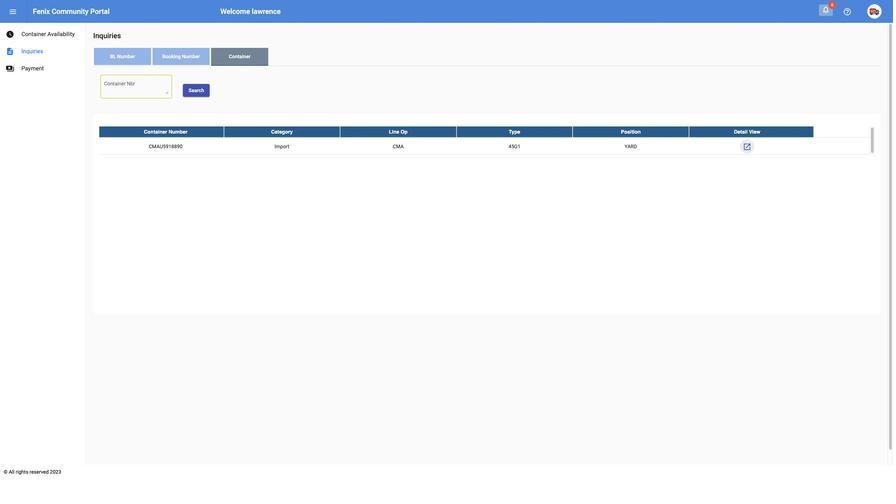 Task type: vqa. For each thing, say whether or not it's contained in the screenshot.
Booking Number Number
yes



Task type: locate. For each thing, give the bounding box(es) containing it.
no color image
[[822, 5, 830, 14], [9, 8, 17, 16], [6, 30, 14, 39]]

no color image containing help_outline
[[843, 8, 852, 16]]

no color image containing menu
[[9, 8, 17, 16]]

no color image down description
[[6, 64, 14, 73]]

op
[[401, 129, 408, 135]]

0 vertical spatial inquiries
[[93, 31, 121, 40]]

number
[[117, 54, 135, 59], [182, 54, 200, 59], [169, 129, 188, 135]]

row containing container number
[[99, 126, 870, 137]]

open_in_new grid
[[99, 126, 875, 155]]

inquiries up the bl
[[93, 31, 121, 40]]

inquiries up "payment"
[[21, 48, 43, 55]]

position column header
[[573, 126, 689, 137]]

None text field
[[104, 81, 168, 94]]

container
[[21, 31, 46, 38], [229, 54, 251, 59], [144, 129, 167, 135]]

0 horizontal spatial inquiries
[[21, 48, 43, 55]]

45g1
[[509, 144, 521, 149]]

payment
[[21, 65, 44, 72]]

2 vertical spatial container
[[144, 129, 167, 135]]

container for container
[[229, 54, 251, 59]]

number for container number
[[169, 129, 188, 135]]

navigation
[[0, 23, 86, 77]]

import
[[275, 144, 289, 149]]

fenix community portal
[[33, 7, 110, 16]]

number for booking number
[[182, 54, 200, 59]]

container for container availability
[[21, 31, 46, 38]]

no color image containing description
[[6, 47, 14, 56]]

position
[[621, 129, 641, 135]]

open_in_new button
[[740, 139, 754, 154]]

no color image inside notifications_none popup button
[[822, 5, 830, 14]]

2023
[[50, 469, 61, 475]]

line op column header
[[340, 126, 457, 137]]

number right the bl
[[117, 54, 135, 59]]

container number
[[144, 129, 188, 135]]

fenix
[[33, 7, 50, 16]]

description
[[6, 47, 14, 56]]

no color image down watch_later
[[6, 47, 14, 56]]

welcome lawrence
[[220, 7, 281, 16]]

notifications_none
[[822, 5, 830, 14]]

category
[[271, 129, 293, 135]]

welcome
[[220, 7, 250, 16]]

1 vertical spatial container
[[229, 54, 251, 59]]

no color image down detail view
[[743, 143, 752, 151]]

inquiries
[[93, 31, 121, 40], [21, 48, 43, 55]]

2 horizontal spatial container
[[229, 54, 251, 59]]

no color image inside "menu" button
[[9, 8, 17, 16]]

no color image left help_outline popup button
[[822, 5, 830, 14]]

bl number tab panel
[[93, 66, 881, 314]]

no color image up description
[[6, 30, 14, 39]]

no color image containing notifications_none
[[822, 5, 830, 14]]

search button
[[183, 84, 210, 97]]

container inside container number column header
[[144, 129, 167, 135]]

container for container number
[[144, 129, 167, 135]]

0 horizontal spatial container
[[21, 31, 46, 38]]

1 horizontal spatial container
[[144, 129, 167, 135]]

detail view
[[734, 129, 760, 135]]

payments
[[6, 64, 14, 73]]

number up cmau5918890
[[169, 129, 188, 135]]

1 vertical spatial inquiries
[[21, 48, 43, 55]]

help_outline button
[[840, 4, 855, 19]]

1 horizontal spatial inquiries
[[93, 31, 121, 40]]

no color image right notifications_none popup button
[[843, 8, 852, 16]]

no color image up watch_later
[[9, 8, 17, 16]]

menu
[[9, 8, 17, 16]]

no color image containing open_in_new
[[743, 143, 752, 151]]

number for bl number
[[117, 54, 135, 59]]

notifications_none button
[[819, 4, 833, 16]]

number inside column header
[[169, 129, 188, 135]]

number right the booking
[[182, 54, 200, 59]]

all
[[9, 469, 14, 475]]

0 vertical spatial container
[[21, 31, 46, 38]]

community
[[52, 7, 89, 16]]

row
[[99, 126, 870, 137]]

no color image
[[843, 8, 852, 16], [6, 47, 14, 56], [6, 64, 14, 73], [743, 143, 752, 151]]



Task type: describe. For each thing, give the bounding box(es) containing it.
line op
[[389, 129, 408, 135]]

reserved
[[30, 469, 49, 475]]

help_outline
[[843, 8, 852, 16]]

portal
[[90, 7, 110, 16]]

no color image for notifications_none popup button
[[822, 5, 830, 14]]

row inside open_in_new grid
[[99, 126, 870, 137]]

no color image containing watch_later
[[6, 30, 14, 39]]

detail
[[734, 129, 748, 135]]

yard
[[625, 144, 637, 149]]

search
[[189, 87, 204, 93]]

availability
[[47, 31, 75, 38]]

view
[[749, 129, 760, 135]]

lawrence
[[252, 7, 281, 16]]

container number column header
[[99, 126, 224, 137]]

type column header
[[457, 126, 573, 137]]

category column header
[[224, 126, 340, 137]]

©
[[4, 469, 8, 475]]

no color image for "menu" button
[[9, 8, 17, 16]]

menu button
[[6, 4, 20, 19]]

no color image inside help_outline popup button
[[843, 8, 852, 16]]

detail view column header
[[689, 126, 814, 137]]

© all rights reserved 2023
[[4, 469, 61, 475]]

booking number tab panel
[[93, 66, 881, 314]]

line
[[389, 129, 399, 135]]

booking
[[162, 54, 181, 59]]

no color image inside "open_in_new" 'button'
[[743, 143, 752, 151]]

rights
[[16, 469, 28, 475]]

no color image containing payments
[[6, 64, 14, 73]]

navigation containing watch_later
[[0, 23, 86, 77]]

type
[[509, 129, 520, 135]]

container availability
[[21, 31, 75, 38]]

open_in_new
[[743, 143, 752, 151]]

bl number
[[110, 54, 135, 59]]

booking number
[[162, 54, 200, 59]]

bl
[[110, 54, 116, 59]]

cmau5918890
[[149, 144, 183, 149]]

open_in_new row
[[99, 137, 870, 155]]

watch_later
[[6, 30, 14, 39]]

cma
[[393, 144, 404, 149]]



